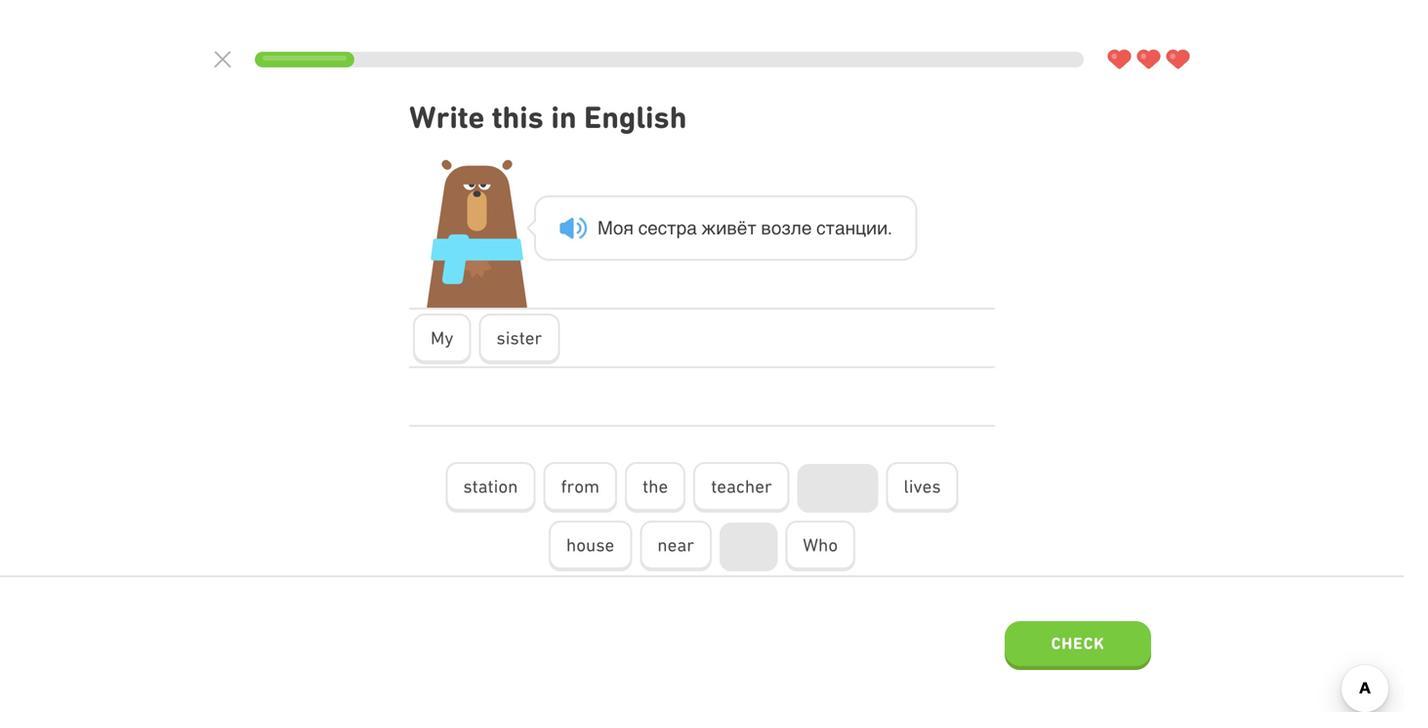 Task type: locate. For each thing, give the bounding box(es) containing it.
с right л
[[817, 217, 826, 238]]

е
[[648, 217, 658, 238], [802, 217, 812, 238]]

.
[[888, 217, 893, 238]]

2 е from the left
[[802, 217, 812, 238]]

о left с е с т р а
[[613, 217, 624, 238]]

т left з
[[748, 217, 757, 238]]

0 horizontal spatial о
[[613, 217, 624, 238]]

1 horizontal spatial е
[[802, 217, 812, 238]]

2 horizontal spatial с
[[817, 217, 826, 238]]

station
[[463, 476, 518, 497]]

и
[[716, 217, 727, 238], [866, 217, 877, 238], [877, 217, 888, 238]]

1 horizontal spatial о
[[772, 217, 782, 238]]

а left ц
[[835, 217, 846, 238]]

0 horizontal spatial а
[[687, 217, 697, 238]]

house
[[566, 534, 615, 555]]

о
[[613, 217, 624, 238], [772, 217, 782, 238]]

0 horizontal spatial с
[[638, 217, 648, 238]]

ж и в ё т в о з л е с т а н ц и и .
[[702, 217, 893, 238]]

и right ц
[[877, 217, 888, 238]]

а left ж
[[687, 217, 697, 238]]

write
[[409, 99, 485, 135]]

и left ё
[[716, 217, 727, 238]]

0 horizontal spatial е
[[648, 217, 658, 238]]

е right з
[[802, 217, 812, 238]]

my
[[431, 327, 454, 348]]

в right ж
[[727, 217, 737, 238]]

с right 'я'
[[638, 217, 648, 238]]

2 а from the left
[[835, 217, 846, 238]]

1 horizontal spatial т
[[748, 217, 757, 238]]

2 в from the left
[[761, 217, 772, 238]]

и left .
[[866, 217, 877, 238]]

т
[[667, 217, 677, 238], [748, 217, 757, 238], [826, 217, 835, 238]]

3 и from the left
[[877, 217, 888, 238]]

1 и from the left
[[716, 217, 727, 238]]

1 horizontal spatial а
[[835, 217, 846, 238]]

1 horizontal spatial с
[[658, 217, 667, 238]]

3 т from the left
[[826, 217, 835, 238]]

а
[[687, 217, 697, 238], [835, 217, 846, 238]]

в
[[727, 217, 737, 238], [761, 217, 772, 238]]

0 horizontal spatial в
[[727, 217, 737, 238]]

2 с from the left
[[658, 217, 667, 238]]

о left л
[[772, 217, 782, 238]]

2 horizontal spatial т
[[826, 217, 835, 238]]

near
[[658, 534, 695, 555]]

sister
[[497, 327, 542, 348]]

я
[[624, 217, 634, 238]]

м о я
[[598, 217, 634, 238]]

1 в from the left
[[727, 217, 737, 238]]

с
[[638, 217, 648, 238], [658, 217, 667, 238], [817, 217, 826, 238]]

с left р
[[658, 217, 667, 238]]

teacher button
[[694, 462, 790, 513]]

н
[[846, 217, 856, 238]]

1 т from the left
[[667, 217, 677, 238]]

check
[[1052, 634, 1105, 653]]

progress bar
[[255, 52, 1084, 67]]

т left н
[[826, 217, 835, 238]]

е right 'я'
[[648, 217, 658, 238]]

в left з
[[761, 217, 772, 238]]

з
[[782, 217, 791, 238]]

ц
[[856, 217, 866, 238]]

1 о from the left
[[613, 217, 624, 238]]

т left ж
[[667, 217, 677, 238]]

teacher
[[711, 476, 772, 497]]

who
[[803, 534, 838, 555]]

sister button
[[479, 314, 560, 364]]

from button
[[544, 462, 617, 513]]

0 horizontal spatial т
[[667, 217, 677, 238]]

1 horizontal spatial в
[[761, 217, 772, 238]]



Task type: describe. For each thing, give the bounding box(es) containing it.
from
[[561, 476, 600, 497]]

3 с from the left
[[817, 217, 826, 238]]

2 т from the left
[[748, 217, 757, 238]]

2 и from the left
[[866, 217, 877, 238]]

write this in english
[[409, 99, 687, 135]]

м
[[598, 217, 613, 238]]

in
[[551, 99, 577, 135]]

1 с from the left
[[638, 217, 648, 238]]

this
[[492, 99, 544, 135]]

lives
[[904, 476, 941, 497]]

lives button
[[887, 462, 959, 513]]

2 о from the left
[[772, 217, 782, 238]]

english
[[584, 99, 687, 135]]

ё
[[737, 217, 748, 238]]

check button
[[1005, 621, 1152, 670]]

the
[[643, 476, 668, 497]]

house button
[[549, 521, 632, 571]]

1 а from the left
[[687, 217, 697, 238]]

р
[[677, 217, 687, 238]]

station button
[[446, 462, 536, 513]]

ж
[[702, 217, 716, 238]]

л
[[791, 217, 802, 238]]

1 е from the left
[[648, 217, 658, 238]]

near button
[[640, 521, 712, 571]]

who button
[[786, 521, 856, 571]]

my button
[[413, 314, 471, 364]]

с е с т р а
[[638, 217, 697, 238]]

the button
[[625, 462, 686, 513]]



Task type: vqa. For each thing, say whether or not it's contained in the screenshot.
progress bar at top
yes



